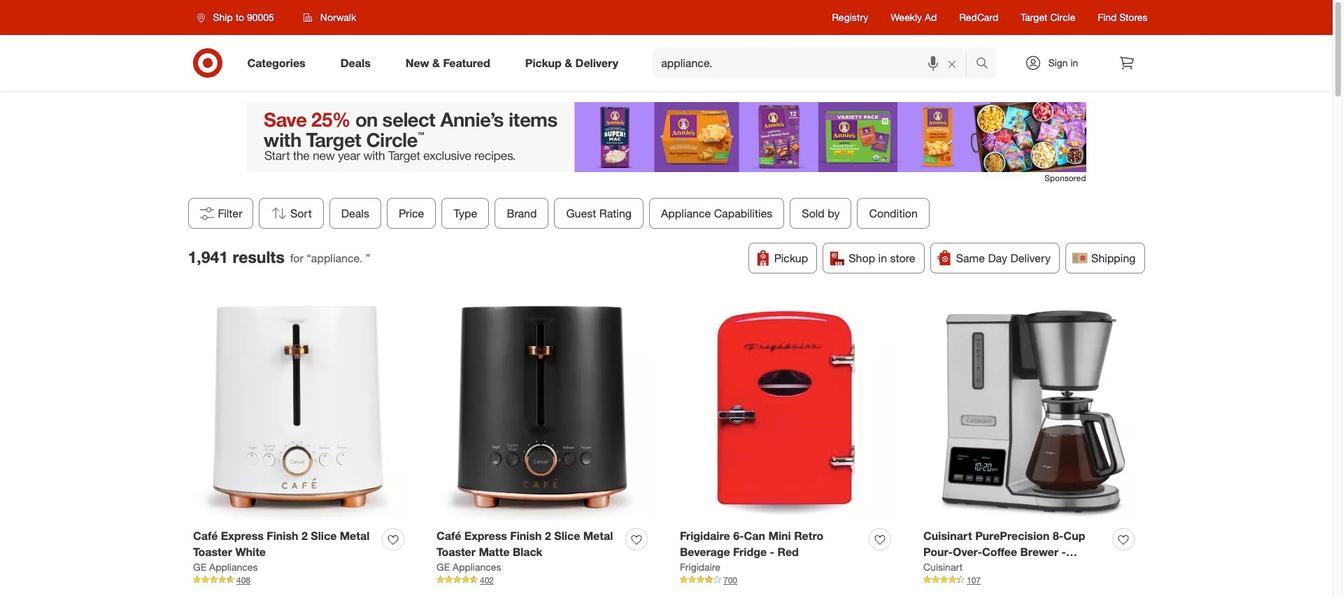 Task type: describe. For each thing, give the bounding box(es) containing it.
advertisement element
[[247, 102, 1086, 172]]



Task type: vqa. For each thing, say whether or not it's contained in the screenshot.
Get at the top of page
no



Task type: locate. For each thing, give the bounding box(es) containing it.
What can we help you find? suggestions appear below search field
[[653, 48, 979, 78]]

frigidaire 6-can mini retro beverage fridge - red image
[[680, 304, 896, 520], [680, 304, 896, 520]]

cuisinart pureprecision 8-cup pour-over-coffee brewer - stainless steel - cpo-800p1 image
[[924, 304, 1140, 520], [924, 304, 1140, 520]]

café express finish 2 slice metal toaster matte black image
[[437, 304, 653, 520], [437, 304, 653, 520]]

café express finish 2 slice metal toaster white image
[[193, 304, 409, 520], [193, 304, 409, 520]]



